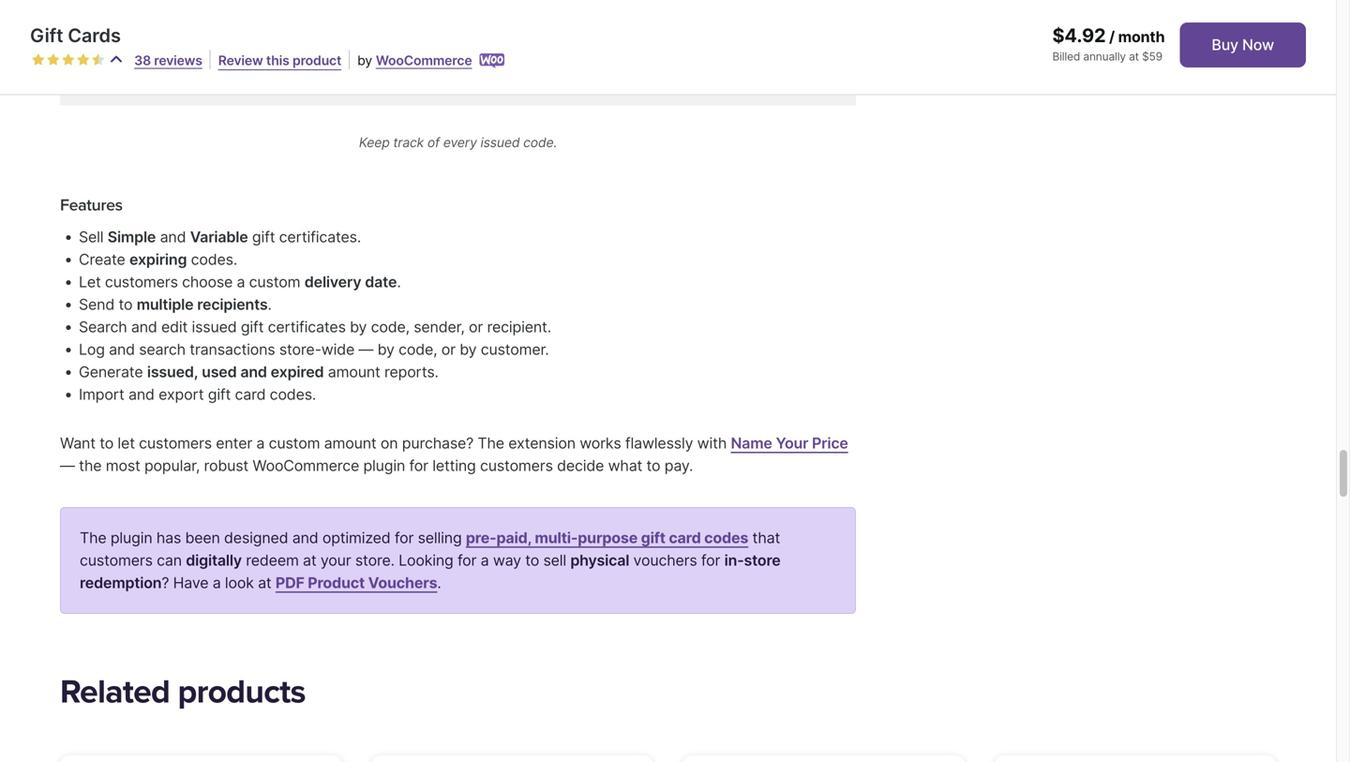 Task type: vqa. For each thing, say whether or not it's contained in the screenshot.


Task type: describe. For each thing, give the bounding box(es) containing it.
delivery
[[305, 273, 362, 291]]

amount inside sell simple and variable gift certificates. create expiring codes. let customers choose a custom delivery date . send to multiple recipients . search and edit issued gift certificates by code, sender, or recipient. log and search transactions store-wide — by code, or by customer. generate issued, used and expired amount reports. import and export gift card codes.
[[328, 363, 381, 381]]

0 horizontal spatial codes.
[[191, 250, 237, 269]]

multiple
[[137, 295, 194, 314]]

gift up vouchers
[[641, 529, 666, 547]]

buy
[[1213, 36, 1239, 54]]

what
[[608, 457, 643, 475]]

let
[[79, 273, 101, 291]]

of
[[428, 135, 440, 151]]

the
[[79, 457, 102, 475]]

simple
[[108, 228, 156, 246]]

selling
[[418, 529, 462, 547]]

? have a look at pdf product vouchers .
[[162, 574, 442, 593]]

pre-paid, multi-purpose gift card codes link
[[466, 529, 749, 547]]

by down sender,
[[460, 341, 477, 359]]

optimized
[[323, 529, 391, 547]]

gift
[[30, 24, 63, 47]]

reviews
[[154, 53, 202, 68]]

log
[[79, 341, 105, 359]]

custom inside want to let customers enter a custom amount on purchase? the extension works flawlessly with name your price — the most popular, robust woocommerce plugin for letting customers decide what to pay.
[[269, 434, 320, 453]]

letting
[[433, 457, 476, 475]]

buy now link
[[1181, 23, 1307, 68]]

customers inside that customers can
[[80, 552, 153, 570]]

been
[[185, 529, 220, 547]]

review this product button
[[218, 51, 342, 70]]

designed
[[224, 529, 288, 547]]

date
[[365, 273, 397, 291]]

for left in-
[[702, 552, 721, 570]]

0 horizontal spatial plugin
[[111, 529, 152, 547]]

for up looking at left bottom
[[395, 529, 414, 547]]

gift up "transactions"
[[241, 318, 264, 336]]

most
[[106, 457, 140, 475]]

transactions
[[190, 341, 275, 359]]

can
[[157, 552, 182, 570]]

keep
[[359, 135, 390, 151]]

purchase?
[[402, 434, 474, 453]]

export
[[159, 386, 204, 404]]

store-
[[279, 341, 322, 359]]

paid,
[[497, 529, 532, 547]]

$4.92 / month billed annually at $59
[[1053, 24, 1166, 63]]

customers inside sell simple and variable gift certificates. create expiring codes. let customers choose a custom delivery date . send to multiple recipients . search and edit issued gift certificates by code, sender, or recipient. log and search transactions store-wide — by code, or by customer. generate issued, used and expired amount reports. import and export gift card codes.
[[105, 273, 178, 291]]

let
[[118, 434, 135, 453]]

a inside sell simple and variable gift certificates. create expiring codes. let customers choose a custom delivery date . send to multiple recipients . search and edit issued gift certificates by code, sender, or recipient. log and search transactions store-wide — by code, or by customer. generate issued, used and expired amount reports. import and export gift card codes.
[[237, 273, 245, 291]]

and down generate
[[129, 386, 155, 404]]

billed
[[1053, 50, 1081, 63]]

every
[[443, 135, 477, 151]]

1 horizontal spatial at
[[303, 552, 317, 570]]

variable
[[190, 228, 248, 246]]

0 horizontal spatial .
[[268, 295, 272, 314]]

digitally redeem at your store. looking for a way to sell physical vouchers for
[[186, 552, 725, 570]]

your
[[321, 552, 351, 570]]

1 horizontal spatial .
[[397, 273, 401, 291]]

choose
[[182, 273, 233, 291]]

create
[[79, 250, 125, 269]]

keep track of every issued code. image
[[60, 0, 857, 105]]

customer.
[[481, 341, 549, 359]]

store
[[744, 552, 781, 570]]

looking
[[399, 552, 454, 570]]

— inside sell simple and variable gift certificates. create expiring codes. let customers choose a custom delivery date . send to multiple recipients . search and edit issued gift certificates by code, sender, or recipient. log and search transactions store-wide — by code, or by customer. generate issued, used and expired amount reports. import and export gift card codes.
[[359, 341, 374, 359]]

vouchers
[[634, 552, 698, 570]]

2 vertical spatial .
[[438, 574, 442, 593]]

price
[[812, 434, 849, 453]]

certificates
[[268, 318, 346, 336]]

rate product 5 stars image
[[92, 53, 105, 67]]

recipient.
[[487, 318, 552, 336]]

expired
[[271, 363, 324, 381]]

1 horizontal spatial issued
[[481, 135, 520, 151]]

issued inside sell simple and variable gift certificates. create expiring codes. let customers choose a custom delivery date . send to multiple recipients . search and edit issued gift certificates by code, sender, or recipient. log and search transactions store-wide — by code, or by customer. generate issued, used and expired amount reports. import and export gift card codes.
[[192, 318, 237, 336]]

for inside want to let customers enter a custom amount on purchase? the extension works flawlessly with name your price — the most popular, robust woocommerce plugin for letting customers decide what to pay.
[[409, 457, 429, 475]]

have
[[173, 574, 209, 593]]

wide
[[322, 341, 355, 359]]

developed by woocommerce image
[[480, 53, 505, 68]]

gift down 'issued, used'
[[208, 386, 231, 404]]

code.
[[524, 135, 557, 151]]

sell
[[79, 228, 104, 246]]

and up search
[[131, 318, 157, 336]]

1 vertical spatial code,
[[399, 341, 438, 359]]

and down "transactions"
[[240, 363, 267, 381]]

cards
[[68, 24, 121, 47]]

gift cards
[[30, 24, 121, 47]]

that
[[753, 529, 781, 547]]

by right product
[[358, 53, 373, 68]]

$59
[[1143, 50, 1163, 63]]

?
[[162, 574, 169, 593]]

custom inside sell simple and variable gift certificates. create expiring codes. let customers choose a custom delivery date . send to multiple recipients . search and edit issued gift certificates by code, sender, or recipient. log and search transactions store-wide — by code, or by customer. generate issued, used and expired amount reports. import and export gift card codes.
[[249, 273, 301, 291]]

look
[[225, 574, 254, 593]]

purpose
[[578, 529, 638, 547]]

product
[[308, 574, 365, 593]]

redeem
[[246, 552, 299, 570]]

codes
[[705, 529, 749, 547]]

1 horizontal spatial woocommerce
[[376, 53, 472, 68]]

annually
[[1084, 50, 1127, 63]]

digitally
[[186, 552, 242, 570]]

sell simple and variable gift certificates. create expiring codes. let customers choose a custom delivery date . send to multiple recipients . search and edit issued gift certificates by code, sender, or recipient. log and search transactions store-wide — by code, or by customer. generate issued, used and expired amount reports. import and export gift card codes.
[[79, 228, 552, 404]]

this
[[266, 53, 290, 68]]

sender,
[[414, 318, 465, 336]]

a left 'look'
[[213, 574, 221, 593]]

works
[[580, 434, 622, 453]]

and up expiring
[[160, 228, 186, 246]]

woocommerce inside want to let customers enter a custom amount on purchase? the extension works flawlessly with name your price — the most popular, robust woocommerce plugin for letting customers decide what to pay.
[[253, 457, 359, 475]]

buy now
[[1213, 36, 1275, 54]]

pdf
[[276, 574, 305, 593]]



Task type: locate. For each thing, give the bounding box(es) containing it.
card
[[235, 386, 266, 404], [669, 529, 701, 547]]

related
[[60, 673, 170, 713]]

at down redeem
[[258, 574, 272, 593]]

0 vertical spatial plugin
[[364, 457, 405, 475]]

by
[[358, 53, 373, 68], [350, 318, 367, 336], [378, 341, 395, 359], [460, 341, 477, 359]]

—
[[359, 341, 374, 359], [60, 457, 75, 475]]

issued down recipients
[[192, 318, 237, 336]]

0 horizontal spatial issued
[[192, 318, 237, 336]]

0 horizontal spatial the
[[80, 529, 107, 547]]

— right wide
[[359, 341, 374, 359]]

customers up 'redemption'
[[80, 552, 153, 570]]

1 vertical spatial issued
[[192, 318, 237, 336]]

gift
[[252, 228, 275, 246], [241, 318, 264, 336], [208, 386, 231, 404], [641, 529, 666, 547]]

or right sender,
[[469, 318, 483, 336]]

enter
[[216, 434, 252, 453]]

at up the ? have a look at pdf product vouchers .
[[303, 552, 317, 570]]

decide
[[557, 457, 604, 475]]

code, up reports.
[[399, 341, 438, 359]]

related products
[[60, 673, 306, 713]]

review
[[218, 53, 263, 68]]

0 horizontal spatial woocommerce
[[253, 457, 359, 475]]

card down "transactions"
[[235, 386, 266, 404]]

a inside want to let customers enter a custom amount on purchase? the extension works flawlessly with name your price — the most popular, robust woocommerce plugin for letting customers decide what to pay.
[[257, 434, 265, 453]]

the
[[478, 434, 505, 453], [80, 529, 107, 547]]

rate product 3 stars image
[[62, 53, 75, 67]]

review this product
[[218, 53, 342, 68]]

your
[[776, 434, 809, 453]]

amount down wide
[[328, 363, 381, 381]]

card inside sell simple and variable gift certificates. create expiring codes. let customers choose a custom delivery date . send to multiple recipients . search and edit issued gift certificates by code, sender, or recipient. log and search transactions store-wide — by code, or by customer. generate issued, used and expired amount reports. import and export gift card codes.
[[235, 386, 266, 404]]

a right enter
[[257, 434, 265, 453]]

1 vertical spatial the
[[80, 529, 107, 547]]

0 horizontal spatial at
[[258, 574, 272, 593]]

products
[[178, 673, 306, 713]]

1 vertical spatial amount
[[324, 434, 377, 453]]

0 vertical spatial .
[[397, 273, 401, 291]]

keep track of every issued code.
[[359, 135, 557, 151]]

1 horizontal spatial —
[[359, 341, 374, 359]]

0 vertical spatial at
[[1130, 50, 1140, 63]]

custom right enter
[[269, 434, 320, 453]]

send
[[79, 295, 115, 314]]

1 vertical spatial woocommerce
[[253, 457, 359, 475]]

with
[[698, 434, 727, 453]]

in-store redemption
[[80, 552, 781, 593]]

0 vertical spatial woocommerce
[[376, 53, 472, 68]]

plugin left has
[[111, 529, 152, 547]]

pre-
[[466, 529, 497, 547]]

rate product 2 stars image
[[47, 53, 60, 67]]

vouchers
[[368, 574, 438, 593]]

— inside want to let customers enter a custom amount on purchase? the extension works flawlessly with name your price — the most popular, robust woocommerce plugin for letting customers decide what to pay.
[[60, 457, 75, 475]]

38 reviews link
[[134, 53, 202, 68]]

1 vertical spatial plugin
[[111, 529, 152, 547]]

name your price link
[[731, 434, 849, 453]]

to right 'send'
[[119, 295, 133, 314]]

1 vertical spatial at
[[303, 552, 317, 570]]

codes. down expired
[[270, 386, 316, 404]]

features
[[60, 195, 123, 215]]

0 vertical spatial code,
[[371, 318, 410, 336]]

flawlessly
[[626, 434, 694, 453]]

customers down expiring
[[105, 273, 178, 291]]

2 vertical spatial at
[[258, 574, 272, 593]]

codes. down variable
[[191, 250, 237, 269]]

0 vertical spatial the
[[478, 434, 505, 453]]

0 horizontal spatial or
[[442, 341, 456, 359]]

and
[[160, 228, 186, 246], [131, 318, 157, 336], [109, 341, 135, 359], [240, 363, 267, 381], [129, 386, 155, 404], [292, 529, 319, 547]]

plugin down on on the bottom of the page
[[364, 457, 405, 475]]

generate
[[79, 363, 143, 381]]

for down purchase?
[[409, 457, 429, 475]]

customers up popular,
[[139, 434, 212, 453]]

0 vertical spatial custom
[[249, 273, 301, 291]]

. up 'certificates' in the top of the page
[[268, 295, 272, 314]]

to left the let
[[100, 434, 114, 453]]

card up vouchers
[[669, 529, 701, 547]]

$4.92
[[1053, 24, 1107, 47]]

multi-
[[535, 529, 578, 547]]

to left "sell"
[[526, 552, 540, 570]]

pay.
[[665, 457, 694, 475]]

now
[[1243, 36, 1275, 54]]

physical
[[571, 552, 630, 570]]

. right delivery
[[397, 273, 401, 291]]

reports.
[[385, 363, 439, 381]]

at left '$59'
[[1130, 50, 1140, 63]]

rate product 4 stars image
[[77, 53, 90, 67]]

or
[[469, 318, 483, 336], [442, 341, 456, 359]]

by up wide
[[350, 318, 367, 336]]

rate product 1 star image
[[32, 53, 45, 67]]

woocommerce right robust
[[253, 457, 359, 475]]

custom up recipients
[[249, 273, 301, 291]]

edit
[[161, 318, 188, 336]]

woocommerce left 'developed by woocommerce' image
[[376, 53, 472, 68]]

1 vertical spatial codes.
[[270, 386, 316, 404]]

in-
[[725, 552, 744, 570]]

0 vertical spatial —
[[359, 341, 374, 359]]

import
[[79, 386, 124, 404]]

1 vertical spatial —
[[60, 457, 75, 475]]

1 vertical spatial or
[[442, 341, 456, 359]]

amount inside want to let customers enter a custom amount on purchase? the extension works flawlessly with name your price — the most popular, robust woocommerce plugin for letting customers decide what to pay.
[[324, 434, 377, 453]]

1 horizontal spatial the
[[478, 434, 505, 453]]

0 horizontal spatial card
[[235, 386, 266, 404]]

and up generate
[[109, 341, 135, 359]]

way
[[493, 552, 522, 570]]

the plugin has been designed and optimized for selling pre-paid, multi-purpose gift card codes
[[80, 529, 749, 547]]

want to let customers enter a custom amount on purchase? the extension works flawlessly with name your price — the most popular, robust woocommerce plugin for letting customers decide what to pay.
[[60, 434, 849, 475]]

recipients
[[197, 295, 268, 314]]

to inside sell simple and variable gift certificates. create expiring codes. let customers choose a custom delivery date . send to multiple recipients . search and edit issued gift certificates by code, sender, or recipient. log and search transactions store-wide — by code, or by customer. generate issued, used and expired amount reports. import and export gift card codes.
[[119, 295, 133, 314]]

by woocommerce
[[358, 53, 472, 68]]

code, down date
[[371, 318, 410, 336]]

1 horizontal spatial codes.
[[270, 386, 316, 404]]

expiring
[[129, 250, 187, 269]]

issued
[[481, 135, 520, 151], [192, 318, 237, 336]]

.
[[397, 273, 401, 291], [268, 295, 272, 314], [438, 574, 442, 593]]

1 horizontal spatial card
[[669, 529, 701, 547]]

at inside $4.92 / month billed annually at $59
[[1130, 50, 1140, 63]]

extension
[[509, 434, 576, 453]]

2 horizontal spatial at
[[1130, 50, 1140, 63]]

0 vertical spatial card
[[235, 386, 266, 404]]

store.
[[355, 552, 395, 570]]

customers
[[105, 273, 178, 291], [139, 434, 212, 453], [480, 457, 553, 475], [80, 552, 153, 570]]

on
[[381, 434, 398, 453]]

the up 'redemption'
[[80, 529, 107, 547]]

0 horizontal spatial —
[[60, 457, 75, 475]]

sell
[[544, 552, 567, 570]]

gift right variable
[[252, 228, 275, 246]]

customers down the extension at bottom left
[[480, 457, 553, 475]]

for down pre-
[[458, 552, 477, 570]]

1 vertical spatial custom
[[269, 434, 320, 453]]

issued, used
[[147, 363, 237, 381]]

0 vertical spatial issued
[[481, 135, 520, 151]]

name
[[731, 434, 773, 453]]

a left way
[[481, 552, 489, 570]]

38 reviews
[[134, 53, 202, 68]]

woocommerce link
[[376, 53, 472, 68]]

by up reports.
[[378, 341, 395, 359]]

redemption
[[80, 574, 162, 593]]

popular,
[[144, 457, 200, 475]]

1 vertical spatial .
[[268, 295, 272, 314]]

and up redeem
[[292, 529, 319, 547]]

want
[[60, 434, 96, 453]]

amount left on on the bottom of the page
[[324, 434, 377, 453]]

product
[[293, 53, 342, 68]]

issued right every
[[481, 135, 520, 151]]

a up recipients
[[237, 273, 245, 291]]

1 horizontal spatial plugin
[[364, 457, 405, 475]]

track
[[393, 135, 424, 151]]

1 horizontal spatial or
[[469, 318, 483, 336]]

month
[[1119, 28, 1166, 46]]

— left the
[[60, 457, 75, 475]]

2 horizontal spatial .
[[438, 574, 442, 593]]

to down flawlessly
[[647, 457, 661, 475]]

or down sender,
[[442, 341, 456, 359]]

0 vertical spatial or
[[469, 318, 483, 336]]

the left the extension at bottom left
[[478, 434, 505, 453]]

0 vertical spatial amount
[[328, 363, 381, 381]]

plugin inside want to let customers enter a custom amount on purchase? the extension works flawlessly with name your price — the most popular, robust woocommerce plugin for letting customers decide what to pay.
[[364, 457, 405, 475]]

0 vertical spatial codes.
[[191, 250, 237, 269]]

1 vertical spatial card
[[669, 529, 701, 547]]

robust
[[204, 457, 249, 475]]

pdf product vouchers link
[[276, 574, 438, 593]]

amount
[[328, 363, 381, 381], [324, 434, 377, 453]]

the inside want to let customers enter a custom amount on purchase? the extension works flawlessly with name your price — the most popular, robust woocommerce plugin for letting customers decide what to pay.
[[478, 434, 505, 453]]

. down looking at left bottom
[[438, 574, 442, 593]]

a
[[237, 273, 245, 291], [257, 434, 265, 453], [481, 552, 489, 570], [213, 574, 221, 593]]



